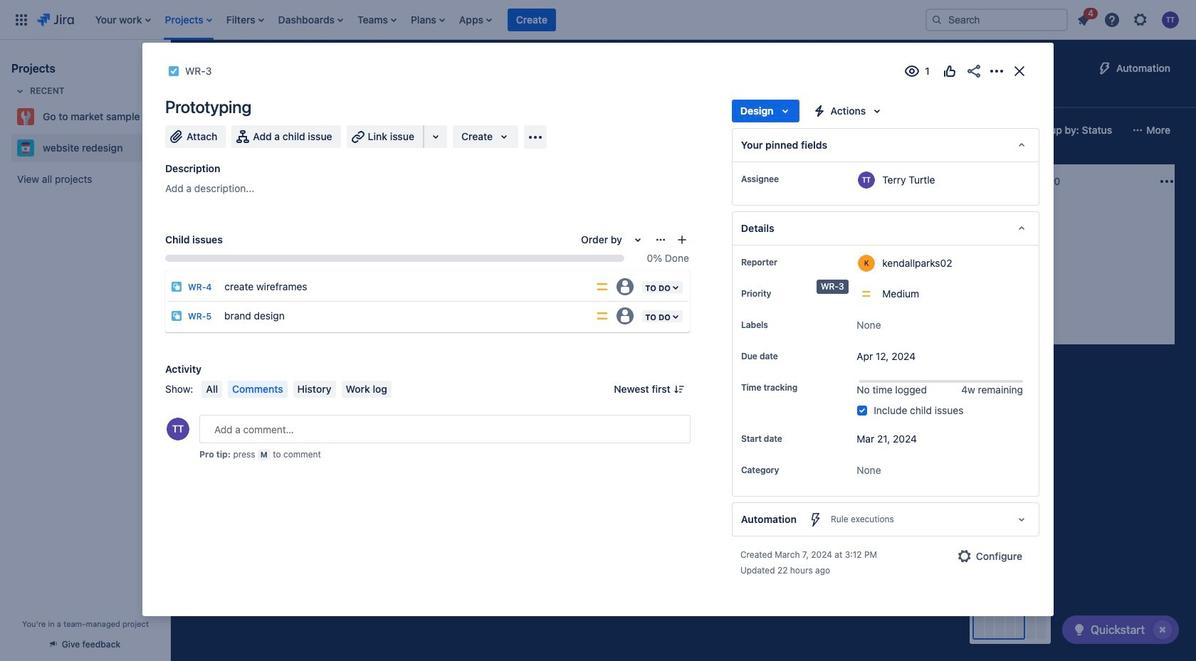 Task type: describe. For each thing, give the bounding box(es) containing it.
issue type: sub-task image for priority: medium icon
[[171, 310, 182, 322]]

actions image
[[988, 63, 1005, 80]]

check image
[[1071, 622, 1088, 639]]

terry turtle image
[[953, 259, 970, 276]]

due date: 12 april 2024 image
[[806, 241, 817, 252]]

0 horizontal spatial task image
[[201, 242, 212, 253]]

automation image
[[1097, 60, 1114, 77]]

Search field
[[926, 8, 1068, 31]]

priority: medium image
[[595, 309, 610, 323]]

vote options: no one has voted for this issue yet. image
[[941, 63, 958, 80]]

search image
[[931, 14, 943, 25]]

Search board text field
[[189, 120, 298, 140]]

labels pin to top image
[[771, 320, 782, 331]]

primary element
[[9, 0, 914, 40]]

2 horizontal spatial task image
[[602, 279, 614, 291]]

create child image
[[676, 234, 688, 246]]

show subtasks image
[[838, 285, 855, 302]]

issue actions image
[[655, 234, 666, 246]]

reporter pin to top image
[[780, 257, 792, 268]]

details element
[[732, 211, 1040, 246]]

priority: medium image
[[595, 280, 610, 294]]

your pinned fields element
[[732, 128, 1040, 162]]

more information about kendallparks02 image
[[858, 255, 875, 272]]

dismiss quickstart image
[[1151, 619, 1174, 642]]



Task type: vqa. For each thing, say whether or not it's contained in the screenshot.
Collapse Recent projects image
yes



Task type: locate. For each thing, give the bounding box(es) containing it.
add app image
[[527, 129, 544, 146]]

menu bar
[[199, 381, 394, 398]]

2 horizontal spatial medium image
[[937, 262, 948, 273]]

jira image
[[37, 11, 74, 28], [37, 11, 74, 28]]

issue type: sub-task image
[[171, 281, 182, 293], [171, 310, 182, 322]]

1 horizontal spatial medium image
[[756, 279, 768, 291]]

1 vertical spatial issue type: sub-task image
[[171, 310, 182, 322]]

tooltip
[[817, 280, 849, 294]]

1 issue type: sub-task image from the top
[[171, 281, 182, 293]]

due date: 20 march 2024 image
[[605, 261, 617, 272], [605, 261, 617, 272]]

1 vertical spatial medium image
[[937, 262, 948, 273]]

Add a comment… field
[[199, 415, 691, 444]]

0 vertical spatial issue type: sub-task image
[[171, 281, 182, 293]]

1 horizontal spatial task image
[[402, 242, 413, 253]]

medium image for middle task icon
[[555, 242, 567, 253]]

task image
[[168, 66, 179, 77]]

link web pages and more image
[[427, 128, 444, 145]]

task image
[[201, 242, 212, 253], [402, 242, 413, 253], [602, 279, 614, 291]]

0 vertical spatial medium image
[[555, 242, 567, 253]]

add people image
[[366, 122, 383, 139]]

close image
[[1011, 63, 1028, 80]]

assignee unpin image
[[782, 174, 793, 185]]

list item
[[91, 0, 155, 40], [161, 0, 216, 40], [222, 0, 268, 40], [274, 0, 347, 40], [353, 0, 401, 40], [407, 0, 449, 40], [455, 0, 496, 40], [508, 0, 556, 40], [1071, 5, 1098, 31]]

high image
[[355, 242, 366, 253]]

0 horizontal spatial medium image
[[555, 242, 567, 253]]

tab
[[250, 83, 283, 108]]

more information about terry turtle image
[[858, 172, 875, 189]]

None search field
[[926, 8, 1068, 31]]

list
[[88, 0, 914, 40], [1071, 5, 1188, 32]]

copy link to issue image
[[209, 65, 220, 76]]

dialog
[[142, 43, 1054, 617]]

automation element
[[732, 503, 1040, 537]]

issue type: sub-task image for priority: medium image
[[171, 281, 182, 293]]

collapse recent projects image
[[11, 83, 28, 100]]

medium image for rightmost task icon
[[756, 279, 768, 291]]

banner
[[0, 0, 1196, 40]]

due date: 12 april 2024 image
[[806, 241, 817, 252]]

2 vertical spatial medium image
[[756, 279, 768, 291]]

2 issue type: sub-task image from the top
[[171, 310, 182, 322]]

due date pin to top image
[[781, 351, 792, 362]]

tab list
[[179, 83, 951, 108]]

medium image
[[555, 242, 567, 253], [937, 262, 948, 273], [756, 279, 768, 291]]

1 horizontal spatial list
[[1071, 5, 1188, 32]]

0 horizontal spatial list
[[88, 0, 914, 40]]



